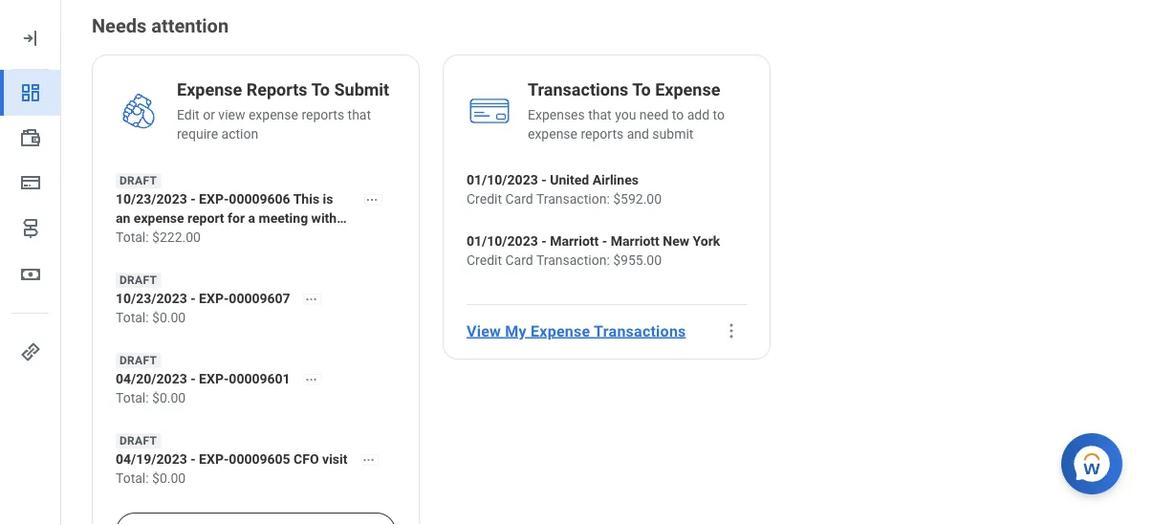 Task type: describe. For each thing, give the bounding box(es) containing it.
total: for 04/19/2023 - exp-00009605 cfo visit
[[116, 470, 149, 486]]

submit
[[334, 80, 390, 100]]

or
[[203, 107, 215, 122]]

card inside 01/10/2023 - marriott - marriott new york credit card transaction: $955.00
[[506, 252, 534, 268]]

10/23/2023 - exp-00009606 this is an expense report for a meeting with drury laurent on 10/23/23
[[116, 191, 337, 245]]

new
[[663, 233, 690, 249]]

credit card transaction: $955.00 element
[[467, 251, 721, 270]]

1 to from the left
[[672, 107, 684, 122]]

- for 00009601
[[191, 371, 196, 387]]

view my expense transactions button
[[459, 312, 694, 350]]

related actions image for 00009601
[[305, 373, 318, 386]]

task pay image
[[19, 127, 42, 150]]

01/10/2023 - united airlines credit card transaction: $592.00
[[467, 172, 662, 207]]

01/10/2023 - for transaction:
[[467, 172, 547, 188]]

04/19/2023
[[116, 451, 187, 467]]

draft for 10/23/2023 - exp-00009607
[[120, 274, 157, 287]]

total: $222.00
[[116, 229, 201, 245]]

marriott -
[[550, 233, 608, 249]]

total: $222.00 element
[[116, 228, 396, 247]]

transactions to expense element
[[528, 78, 721, 105]]

attention
[[151, 14, 229, 37]]

credit card transaction: $592.00 element
[[467, 189, 662, 209]]

10/23/2023 - exp-00009607
[[116, 290, 291, 306]]

00009601
[[229, 371, 291, 387]]

submit
[[653, 126, 694, 142]]

card inside 01/10/2023 - united airlines credit card transaction: $592.00
[[506, 191, 534, 207]]

timeline milestone image
[[19, 217, 42, 240]]

expense inside transactions to expense expenses that you need to add to expense reports and submit
[[528, 126, 578, 142]]

total: $0.00 element for 00009607
[[116, 308, 335, 327]]

edit or view expense reports that require action element
[[177, 105, 396, 144]]

10/23/2023 - exp-00009606 this is an expense report for a meeting with drury laurent on 10/23/23 element
[[116, 189, 396, 245]]

navigation pane region
[[0, 0, 61, 525]]

credit inside 01/10/2023 - marriott - marriott new york credit card transaction: $955.00
[[467, 252, 502, 268]]

need
[[640, 107, 669, 122]]

expenses
[[528, 107, 585, 122]]

total: for 04/20/2023 - exp-00009601
[[116, 390, 149, 406]]

total: $0.00 for 10/23/2023 - exp-00009607
[[116, 310, 186, 325]]

total: for 10/23/2023 - exp-00009607
[[116, 310, 149, 325]]

view
[[467, 322, 501, 340]]

for
[[228, 210, 245, 226]]

reports
[[247, 80, 308, 100]]

united
[[550, 172, 590, 188]]

total: $0.00 element for 00009601
[[116, 388, 335, 408]]

10/23/2023 for $222.00
[[116, 191, 187, 207]]

10/23/23
[[220, 229, 276, 245]]

view my expense transactions
[[467, 322, 687, 340]]

on
[[201, 229, 216, 245]]

add
[[688, 107, 710, 122]]

this
[[293, 191, 320, 207]]

york
[[693, 233, 721, 249]]

$592.00
[[614, 191, 662, 207]]

to inside transactions to expense expenses that you need to add to expense reports and submit
[[633, 80, 651, 100]]

exp- for 00009601
[[199, 371, 229, 387]]

my
[[506, 322, 527, 340]]

to inside expense reports to submit edit or view expense reports that require action
[[311, 80, 330, 100]]

draft for 04/20/2023 - exp-00009601
[[120, 354, 157, 367]]

related actions image for 00009607
[[305, 293, 318, 306]]

expense for 00009606
[[134, 210, 184, 226]]

draft for 10/23/2023 - exp-00009606 this is an expense report for a meeting with drury laurent on 10/23/23
[[120, 174, 157, 187]]

10/23/2023 for $0.00
[[116, 290, 187, 306]]

airlines
[[593, 172, 639, 188]]

report
[[188, 210, 224, 226]]

meeting
[[259, 210, 308, 226]]

with
[[312, 210, 337, 226]]

credit card image
[[19, 171, 42, 194]]

laurent
[[152, 229, 198, 245]]



Task type: locate. For each thing, give the bounding box(es) containing it.
0 vertical spatial 01/10/2023 -
[[467, 172, 547, 188]]

view
[[218, 107, 245, 122]]

1 10/23/2023 from the top
[[116, 191, 187, 207]]

reports inside transactions to expense expenses that you need to add to expense reports and submit
[[581, 126, 624, 142]]

2 draft from the top
[[120, 274, 157, 287]]

2 - from the top
[[191, 290, 196, 306]]

$0.00 for 10/23/2023
[[152, 310, 186, 325]]

related actions image inside 04/19/2023 - exp-00009605 cfo visit element
[[362, 453, 376, 467]]

dashboard image
[[19, 81, 42, 104]]

0 horizontal spatial to
[[672, 107, 684, 122]]

0 horizontal spatial that
[[348, 107, 371, 122]]

that left you on the top
[[589, 107, 612, 122]]

expense reports to submit element
[[177, 78, 390, 105]]

exp- right 04/20/2023
[[199, 371, 229, 387]]

that down 'submit'
[[348, 107, 371, 122]]

expense up the or
[[177, 80, 242, 100]]

0 vertical spatial expense
[[249, 107, 298, 122]]

expense inside transactions to expense expenses that you need to add to expense reports and submit
[[656, 80, 721, 100]]

expense for view
[[531, 322, 591, 340]]

3 - from the top
[[191, 371, 196, 387]]

exp- down on
[[199, 290, 229, 306]]

card
[[506, 191, 534, 207], [506, 252, 534, 268]]

2 to from the left
[[633, 80, 651, 100]]

total: $0.00 element
[[116, 308, 335, 327], [116, 388, 335, 408], [116, 469, 393, 488]]

1 vertical spatial 01/10/2023 -
[[467, 233, 547, 249]]

10/23/2023 inside 10/23/2023 - exp-00009606 this is an expense report for a meeting with drury laurent on 10/23/23
[[116, 191, 187, 207]]

reports
[[302, 107, 345, 122], [581, 126, 624, 142]]

3 $0.00 from the top
[[152, 470, 186, 486]]

$0.00
[[152, 310, 186, 325], [152, 390, 186, 406], [152, 470, 186, 486]]

exp-
[[199, 191, 229, 207], [199, 290, 229, 306], [199, 371, 229, 387], [199, 451, 229, 467]]

01/10/2023 - marriott - marriott new york credit card transaction: $955.00
[[467, 233, 721, 268]]

2 vertical spatial total: $0.00 element
[[116, 469, 393, 488]]

total: $0.00 for 04/20/2023 - exp-00009601
[[116, 390, 186, 406]]

transactions inside transactions to expense expenses that you need to add to expense reports and submit
[[528, 80, 629, 100]]

2 exp- from the top
[[199, 290, 229, 306]]

1 - from the top
[[191, 191, 196, 207]]

0 vertical spatial $0.00
[[152, 310, 186, 325]]

draft down drury on the top left of the page
[[120, 274, 157, 287]]

04/20/2023
[[116, 371, 187, 387]]

dollar image
[[19, 263, 42, 286]]

01/10/2023 -
[[467, 172, 547, 188], [467, 233, 547, 249]]

expense
[[249, 107, 298, 122], [528, 126, 578, 142], [134, 210, 184, 226]]

total: $0.00 down 04/20/2023
[[116, 390, 186, 406]]

0 vertical spatial transactions
[[528, 80, 629, 100]]

$0.00 down 04/19/2023
[[152, 470, 186, 486]]

10/23/2023 inside 'element'
[[116, 290, 187, 306]]

related actions image
[[366, 193, 379, 206], [362, 453, 376, 467]]

total: up 04/20/2023
[[116, 310, 149, 325]]

that inside expense reports to submit edit or view expense reports that require action
[[348, 107, 371, 122]]

0 vertical spatial total: $0.00 element
[[116, 308, 335, 327]]

transaction: down united in the top of the page
[[537, 191, 610, 207]]

$0.00 for 04/19/2023
[[152, 470, 186, 486]]

0 vertical spatial card
[[506, 191, 534, 207]]

1 vertical spatial related actions image
[[362, 453, 376, 467]]

transactions down $955.00
[[594, 322, 687, 340]]

transaction: down marriott - in the top of the page
[[537, 252, 610, 268]]

reports down the expense reports to submit element
[[302, 107, 345, 122]]

total: down 04/20/2023
[[116, 390, 149, 406]]

3 exp- from the top
[[199, 371, 229, 387]]

expense inside expense reports to submit edit or view expense reports that require action
[[177, 80, 242, 100]]

0 vertical spatial total: $0.00
[[116, 310, 186, 325]]

2 total: $0.00 element from the top
[[116, 388, 335, 408]]

1 vertical spatial credit
[[467, 252, 502, 268]]

0 vertical spatial related actions image
[[305, 293, 318, 306]]

1 draft from the top
[[120, 174, 157, 187]]

3 draft from the top
[[120, 354, 157, 367]]

expense up add
[[656, 80, 721, 100]]

total: down the an
[[116, 229, 149, 245]]

expense inside expense reports to submit edit or view expense reports that require action
[[249, 107, 298, 122]]

1 vertical spatial expense
[[528, 126, 578, 142]]

related actions image right is
[[366, 193, 379, 206]]

is
[[323, 191, 333, 207]]

an
[[116, 210, 130, 226]]

4 - from the top
[[191, 451, 196, 467]]

2 card from the top
[[506, 252, 534, 268]]

to up submit
[[672, 107, 684, 122]]

draft up 04/20/2023
[[120, 354, 157, 367]]

1 vertical spatial $0.00
[[152, 390, 186, 406]]

visit
[[323, 451, 348, 467]]

total: down 04/19/2023
[[116, 470, 149, 486]]

expense right my
[[531, 322, 591, 340]]

0 vertical spatial related actions image
[[366, 193, 379, 206]]

that
[[348, 107, 371, 122], [589, 107, 612, 122]]

- for 00009607
[[191, 290, 196, 306]]

0 horizontal spatial to
[[311, 80, 330, 100]]

2 vertical spatial expense
[[134, 210, 184, 226]]

$222.00
[[152, 229, 201, 245]]

1 total: from the top
[[116, 229, 149, 245]]

00009607
[[229, 290, 291, 306]]

expense inside 10/23/2023 - exp-00009606 this is an expense report for a meeting with drury laurent on 10/23/23
[[134, 210, 184, 226]]

01/10/2023 - up credit card transaction: $592.00 element
[[467, 172, 547, 188]]

2 total: $0.00 from the top
[[116, 390, 186, 406]]

$0.00 down 10/23/2023 - exp-00009607
[[152, 310, 186, 325]]

transaction: inside 01/10/2023 - united airlines credit card transaction: $592.00
[[537, 191, 610, 207]]

total:
[[116, 229, 149, 245], [116, 310, 149, 325], [116, 390, 149, 406], [116, 470, 149, 486]]

1 vertical spatial transaction:
[[537, 252, 610, 268]]

2 10/23/2023 from the top
[[116, 290, 187, 306]]

1 total: $0.00 element from the top
[[116, 308, 335, 327]]

expense inside button
[[531, 322, 591, 340]]

1 horizontal spatial to
[[633, 80, 651, 100]]

- right 04/19/2023
[[191, 451, 196, 467]]

related actions vertical image
[[722, 322, 742, 341]]

transactions inside button
[[594, 322, 687, 340]]

- up report
[[191, 191, 196, 207]]

expense down the expense reports to submit element
[[249, 107, 298, 122]]

draft
[[120, 174, 157, 187], [120, 274, 157, 287], [120, 354, 157, 367], [120, 434, 157, 448]]

2 credit from the top
[[467, 252, 502, 268]]

that inside transactions to expense expenses that you need to add to expense reports and submit
[[589, 107, 612, 122]]

draft for 04/19/2023 - exp-00009605 cfo visit
[[120, 434, 157, 448]]

total: $0.00 down 04/19/2023
[[116, 470, 186, 486]]

- inside 10/23/2023 - exp-00009606 this is an expense report for a meeting with drury laurent on 10/23/23
[[191, 191, 196, 207]]

transactions to expense expenses that you need to add to expense reports and submit
[[528, 80, 725, 142]]

1 vertical spatial transactions
[[594, 322, 687, 340]]

total: $0.00 element down 10/23/2023 - exp-00009607
[[116, 308, 335, 327]]

4 draft from the top
[[120, 434, 157, 448]]

total: for 10/23/2023 - exp-00009606 this is an expense report for a meeting with drury laurent on 10/23/23
[[116, 229, 149, 245]]

0 vertical spatial credit
[[467, 191, 502, 207]]

reports inside expense reports to submit edit or view expense reports that require action
[[302, 107, 345, 122]]

1 that from the left
[[348, 107, 371, 122]]

04/19/2023 - exp-00009605 cfo visit
[[116, 451, 348, 467]]

2 horizontal spatial expense
[[656, 80, 721, 100]]

card up 01/10/2023 - marriott - marriott new york credit card transaction: $955.00
[[506, 191, 534, 207]]

1 horizontal spatial expense
[[531, 322, 591, 340]]

2 total: from the top
[[116, 310, 149, 325]]

3 total: $0.00 element from the top
[[116, 469, 393, 488]]

to
[[672, 107, 684, 122], [713, 107, 725, 122]]

you
[[615, 107, 637, 122]]

transaction: inside 01/10/2023 - marriott - marriott new york credit card transaction: $955.00
[[537, 252, 610, 268]]

total: $0.00 element for 00009605
[[116, 469, 393, 488]]

transformation import image
[[19, 27, 42, 50]]

0 vertical spatial 10/23/2023
[[116, 191, 187, 207]]

related actions image right 00009601
[[305, 373, 318, 386]]

2 related actions image from the top
[[305, 373, 318, 386]]

exp- for 00009606
[[199, 191, 229, 207]]

related actions image
[[305, 293, 318, 306], [305, 373, 318, 386]]

draft up the an
[[120, 174, 157, 187]]

10/23/2023
[[116, 191, 187, 207], [116, 290, 187, 306]]

10/23/2023 - exp-00009607 element
[[116, 289, 335, 308]]

reports down you on the top
[[581, 126, 624, 142]]

cfo
[[294, 451, 319, 467]]

credit inside 01/10/2023 - united airlines credit card transaction: $592.00
[[467, 191, 502, 207]]

1 credit from the top
[[467, 191, 502, 207]]

04/19/2023 - exp-00009605 cfo visit element
[[116, 450, 393, 469]]

4 exp- from the top
[[199, 451, 229, 467]]

draft up 04/19/2023
[[120, 434, 157, 448]]

4 total: from the top
[[116, 470, 149, 486]]

related actions image inside 10/23/2023 - exp-00009606 this is an expense report for a meeting with drury laurent on 10/23/23 element
[[366, 193, 379, 206]]

1 horizontal spatial that
[[589, 107, 612, 122]]

1 01/10/2023 - from the top
[[467, 172, 547, 188]]

0 vertical spatial transaction:
[[537, 191, 610, 207]]

1 vertical spatial card
[[506, 252, 534, 268]]

04/20/2023 - exp-00009601
[[116, 371, 291, 387]]

01/10/2023 - for credit
[[467, 233, 547, 249]]

1 vertical spatial total: $0.00 element
[[116, 388, 335, 408]]

exp- inside 10/23/2023 - exp-00009606 this is an expense report for a meeting with drury laurent on 10/23/23
[[199, 191, 229, 207]]

$955.00
[[614, 252, 662, 268]]

0 horizontal spatial expense
[[177, 80, 242, 100]]

- down the $222.00
[[191, 290, 196, 306]]

related actions image inside 04/20/2023 - exp-00009601 'element'
[[305, 373, 318, 386]]

0 vertical spatial reports
[[302, 107, 345, 122]]

total: $0.00 down 10/23/2023 - exp-00009607
[[116, 310, 186, 325]]

- inside 04/19/2023 - exp-00009605 cfo visit element
[[191, 451, 196, 467]]

10/23/2023 down total: $222.00
[[116, 290, 187, 306]]

2 transaction: from the top
[[537, 252, 610, 268]]

1 to from the left
[[311, 80, 330, 100]]

expense
[[177, 80, 242, 100], [656, 80, 721, 100], [531, 322, 591, 340]]

0 horizontal spatial expense
[[134, 210, 184, 226]]

1 card from the top
[[506, 191, 534, 207]]

- inside 10/23/2023 - exp-00009607 'element'
[[191, 290, 196, 306]]

2 01/10/2023 - from the top
[[467, 233, 547, 249]]

credit
[[467, 191, 502, 207], [467, 252, 502, 268]]

exp- right 04/19/2023
[[199, 451, 229, 467]]

3 total: from the top
[[116, 390, 149, 406]]

1 $0.00 from the top
[[152, 310, 186, 325]]

1 related actions image from the top
[[305, 293, 318, 306]]

exp- up report
[[199, 191, 229, 207]]

$0.00 down 04/20/2023
[[152, 390, 186, 406]]

needs
[[92, 14, 147, 37]]

0 horizontal spatial reports
[[302, 107, 345, 122]]

- for 00009606
[[191, 191, 196, 207]]

- inside 04/20/2023 - exp-00009601 'element'
[[191, 371, 196, 387]]

00009605
[[229, 451, 291, 467]]

to right add
[[713, 107, 725, 122]]

1 horizontal spatial expense
[[249, 107, 298, 122]]

3 total: $0.00 from the top
[[116, 470, 186, 486]]

1 exp- from the top
[[199, 191, 229, 207]]

transactions up expenses
[[528, 80, 629, 100]]

transaction:
[[537, 191, 610, 207], [537, 252, 610, 268]]

01/10/2023 - inside 01/10/2023 - united airlines credit card transaction: $592.00
[[467, 172, 547, 188]]

expense for submit
[[249, 107, 298, 122]]

1 total: $0.00 from the top
[[116, 310, 186, 325]]

related actions image inside 10/23/2023 - exp-00009607 'element'
[[305, 293, 318, 306]]

to
[[311, 80, 330, 100], [633, 80, 651, 100]]

needs attention
[[92, 14, 229, 37]]

related actions image for 04/19/2023 - exp-00009605 cfo visit
[[362, 453, 376, 467]]

2 $0.00 from the top
[[152, 390, 186, 406]]

01/10/2023 - inside 01/10/2023 - marriott - marriott new york credit card transaction: $955.00
[[467, 233, 547, 249]]

related actions image right visit
[[362, 453, 376, 467]]

1 horizontal spatial to
[[713, 107, 725, 122]]

card up my
[[506, 252, 534, 268]]

action
[[222, 126, 259, 142]]

total: $0.00 for 04/19/2023 - exp-00009605 cfo visit
[[116, 470, 186, 486]]

1 transaction: from the top
[[537, 191, 610, 207]]

transactions
[[528, 80, 629, 100], [594, 322, 687, 340]]

to up 'need'
[[633, 80, 651, 100]]

to left 'submit'
[[311, 80, 330, 100]]

total: $0.00 element down 00009605
[[116, 469, 393, 488]]

expenses that you need to add to expense reports and submit element
[[528, 105, 747, 144]]

10/23/2023 up the an
[[116, 191, 187, 207]]

link image
[[19, 341, 42, 364]]

- for 00009605
[[191, 451, 196, 467]]

drury
[[116, 229, 149, 245]]

expense for transactions
[[656, 80, 721, 100]]

1 vertical spatial related actions image
[[305, 373, 318, 386]]

2 vertical spatial $0.00
[[152, 470, 186, 486]]

expense reports to submit edit or view expense reports that require action
[[177, 80, 390, 142]]

1 vertical spatial total: $0.00
[[116, 390, 186, 406]]

exp- for 00009607
[[199, 290, 229, 306]]

-
[[191, 191, 196, 207], [191, 290, 196, 306], [191, 371, 196, 387], [191, 451, 196, 467]]

2 vertical spatial total: $0.00
[[116, 470, 186, 486]]

and
[[627, 126, 650, 142]]

total: $0.00
[[116, 310, 186, 325], [116, 390, 186, 406], [116, 470, 186, 486]]

2 that from the left
[[589, 107, 612, 122]]

related actions image for 10/23/2023 - exp-00009606 this is an expense report for a meeting with drury laurent on 10/23/23
[[366, 193, 379, 206]]

01/10/2023 - down credit card transaction: $592.00 element
[[467, 233, 547, 249]]

related actions image right 00009607
[[305, 293, 318, 306]]

- right 04/20/2023
[[191, 371, 196, 387]]

00009606
[[229, 191, 291, 207]]

1 vertical spatial reports
[[581, 126, 624, 142]]

1 vertical spatial 10/23/2023
[[116, 290, 187, 306]]

$0.00 for 04/20/2023
[[152, 390, 186, 406]]

1 horizontal spatial reports
[[581, 126, 624, 142]]

2 to from the left
[[713, 107, 725, 122]]

expense up total: $222.00
[[134, 210, 184, 226]]

total: $0.00 element down the 04/20/2023 - exp-00009601
[[116, 388, 335, 408]]

exp- for 00009605
[[199, 451, 229, 467]]

a
[[248, 210, 256, 226]]

edit
[[177, 107, 200, 122]]

04/20/2023 - exp-00009601 element
[[116, 369, 335, 388]]

expense down expenses
[[528, 126, 578, 142]]

2 horizontal spatial expense
[[528, 126, 578, 142]]

require
[[177, 126, 218, 142]]

marriott
[[611, 233, 660, 249]]



Task type: vqa. For each thing, say whether or not it's contained in the screenshot.
Draft
yes



